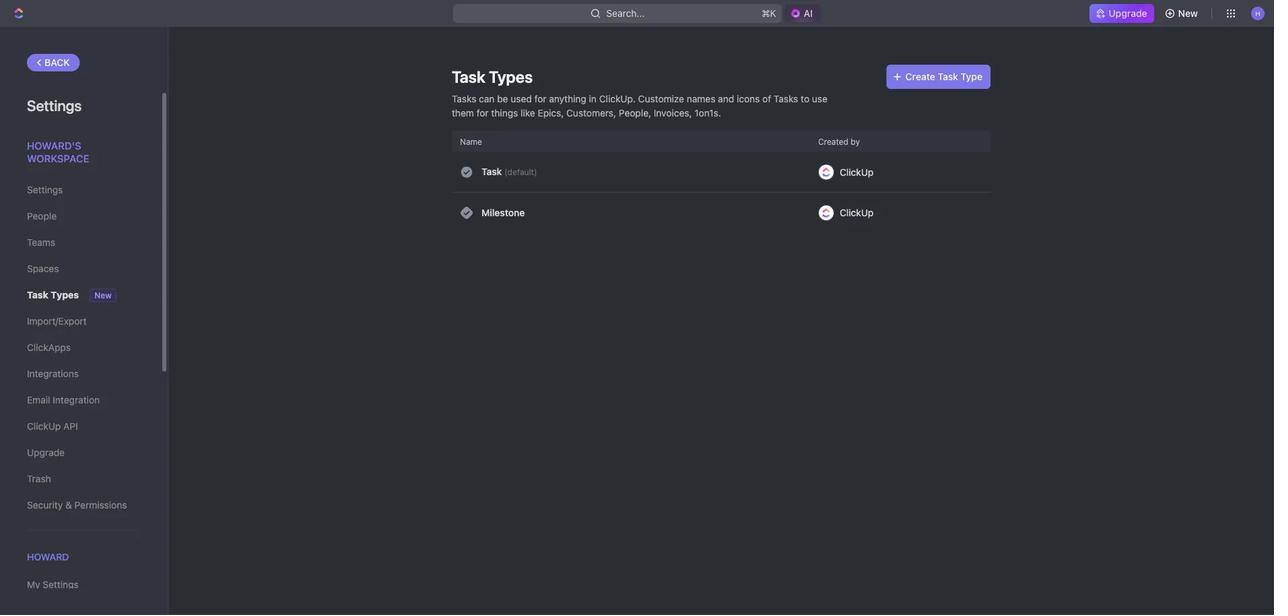 Task type: locate. For each thing, give the bounding box(es) containing it.
new inside settings element
[[94, 291, 112, 300]]

0 vertical spatial clickup
[[840, 166, 874, 178]]

0 horizontal spatial tasks
[[452, 93, 477, 104]]

1 horizontal spatial upgrade
[[1109, 8, 1148, 19]]

tasks
[[452, 93, 477, 104], [774, 93, 799, 104]]

types up be
[[489, 67, 533, 86]]

search...
[[607, 8, 645, 19]]

email
[[27, 394, 50, 406]]

upgrade link
[[1090, 4, 1154, 23], [27, 441, 134, 464]]

names
[[687, 93, 716, 104]]

howard's
[[27, 139, 81, 151]]

upgrade link left new button
[[1090, 4, 1154, 23]]

clickup inside 'link'
[[27, 421, 61, 432]]

0 horizontal spatial for
[[477, 107, 489, 118]]

customize
[[638, 93, 684, 104]]

things
[[491, 107, 518, 118]]

task up can
[[452, 67, 486, 86]]

icons
[[737, 93, 760, 104]]

created
[[819, 137, 849, 146]]

integration
[[53, 394, 100, 406]]

ai button
[[785, 4, 821, 23]]

for up epics,
[[535, 93, 547, 104]]

1 vertical spatial types
[[51, 289, 79, 300]]

task
[[452, 67, 486, 86], [938, 71, 959, 82], [482, 166, 502, 177], [27, 289, 48, 300]]

trash link
[[27, 468, 134, 490]]

anything
[[549, 93, 587, 104]]

back
[[44, 57, 70, 68]]

like
[[521, 107, 535, 118]]

settings up the people
[[27, 184, 63, 195]]

type
[[961, 71, 983, 82]]

0 vertical spatial types
[[489, 67, 533, 86]]

clickup
[[840, 166, 874, 178], [840, 207, 874, 218], [27, 421, 61, 432]]

clickapps link
[[27, 336, 134, 359]]

task types
[[452, 67, 533, 86], [27, 289, 79, 300]]

types
[[489, 67, 533, 86], [51, 289, 79, 300]]

upgrade link down clickup api 'link'
[[27, 441, 134, 464]]

0 vertical spatial new
[[1179, 8, 1199, 19]]

0 horizontal spatial types
[[51, 289, 79, 300]]

tasks up them
[[452, 93, 477, 104]]

clickup for task
[[840, 166, 874, 178]]

tasks left to in the right of the page
[[774, 93, 799, 104]]

email integration
[[27, 394, 100, 406]]

integrations
[[27, 368, 79, 379]]

upgrade down clickup api
[[27, 447, 65, 458]]

new
[[1179, 8, 1199, 19], [94, 291, 112, 300]]

1 horizontal spatial upgrade link
[[1090, 4, 1154, 23]]

1 vertical spatial upgrade
[[27, 447, 65, 458]]

task left type
[[938, 71, 959, 82]]

my settings link
[[27, 573, 134, 596]]

task inside settings element
[[27, 289, 48, 300]]

upgrade left new button
[[1109, 8, 1148, 19]]

tasks can be used for anything in clickup. customize names and icons of tasks to use them for things like epics, customers, people, invoices, 1on1s.
[[452, 93, 828, 118]]

new inside button
[[1179, 8, 1199, 19]]

for
[[535, 93, 547, 104], [477, 107, 489, 118]]

in
[[589, 93, 597, 104]]

for down can
[[477, 107, 489, 118]]

0 vertical spatial upgrade
[[1109, 8, 1148, 19]]

create task type
[[906, 71, 983, 82]]

1 vertical spatial new
[[94, 291, 112, 300]]

people
[[27, 211, 57, 222]]

milestone
[[482, 207, 525, 218]]

(default)
[[505, 168, 537, 177]]

0 vertical spatial for
[[535, 93, 547, 104]]

⌘k
[[762, 8, 777, 19]]

settings link
[[27, 179, 134, 201]]

0 horizontal spatial task types
[[27, 289, 79, 300]]

&
[[65, 500, 72, 511]]

task types up import/export
[[27, 289, 79, 300]]

be
[[497, 93, 508, 104]]

task types inside settings element
[[27, 289, 79, 300]]

settings up howard's
[[27, 96, 82, 114]]

and
[[718, 93, 734, 104]]

1on1s.
[[695, 107, 721, 118]]

h
[[1256, 9, 1261, 17]]

types inside settings element
[[51, 289, 79, 300]]

1 horizontal spatial tasks
[[774, 93, 799, 104]]

2 vertical spatial settings
[[43, 579, 79, 590]]

types up import/export
[[51, 289, 79, 300]]

howard's workspace
[[27, 139, 89, 164]]

1 horizontal spatial for
[[535, 93, 547, 104]]

upgrade inside settings element
[[27, 447, 65, 458]]

permissions
[[74, 500, 127, 511]]

teams
[[27, 237, 55, 248]]

task down spaces
[[27, 289, 48, 300]]

epics,
[[538, 107, 564, 118]]

spaces link
[[27, 257, 134, 280]]

task types up can
[[452, 67, 533, 86]]

settings inside my settings link
[[43, 579, 79, 590]]

2 vertical spatial clickup
[[27, 421, 61, 432]]

task (default)
[[482, 166, 537, 177]]

clickapps
[[27, 342, 71, 353]]

task left (default)
[[482, 166, 502, 177]]

to
[[801, 93, 810, 104]]

0 vertical spatial upgrade link
[[1090, 4, 1154, 23]]

1 vertical spatial task types
[[27, 289, 79, 300]]

api
[[63, 421, 78, 432]]

settings
[[27, 96, 82, 114], [27, 184, 63, 195], [43, 579, 79, 590]]

ai
[[804, 8, 813, 19]]

1 vertical spatial clickup
[[840, 207, 874, 218]]

invoices,
[[654, 107, 692, 118]]

create
[[906, 71, 936, 82]]

upgrade
[[1109, 8, 1148, 19], [27, 447, 65, 458]]

of
[[763, 93, 771, 104]]

clickup for milestone
[[840, 207, 874, 218]]

1 vertical spatial upgrade link
[[27, 441, 134, 464]]

create task type button
[[887, 65, 991, 89]]

import/export link
[[27, 310, 134, 333]]

0 horizontal spatial new
[[94, 291, 112, 300]]

settings right my
[[43, 579, 79, 590]]

0 horizontal spatial upgrade
[[27, 447, 65, 458]]

1 horizontal spatial new
[[1179, 8, 1199, 19]]

0 vertical spatial task types
[[452, 67, 533, 86]]



Task type: vqa. For each thing, say whether or not it's contained in the screenshot.
alert
no



Task type: describe. For each thing, give the bounding box(es) containing it.
2 tasks from the left
[[774, 93, 799, 104]]

use
[[812, 93, 828, 104]]

them
[[452, 107, 474, 118]]

email integration link
[[27, 389, 134, 412]]

name
[[460, 137, 482, 146]]

security & permissions link
[[27, 494, 134, 517]]

trash
[[27, 473, 51, 484]]

used
[[511, 93, 532, 104]]

teams link
[[27, 231, 134, 254]]

people,
[[619, 107, 652, 118]]

h button
[[1248, 3, 1269, 24]]

by
[[851, 137, 860, 146]]

import/export
[[27, 316, 87, 327]]

1 horizontal spatial types
[[489, 67, 533, 86]]

1 horizontal spatial task types
[[452, 67, 533, 86]]

0 horizontal spatial upgrade link
[[27, 441, 134, 464]]

customers,
[[567, 107, 617, 118]]

new button
[[1160, 3, 1207, 24]]

spaces
[[27, 263, 59, 274]]

can
[[479, 93, 495, 104]]

settings element
[[0, 27, 168, 615]]

back link
[[27, 54, 80, 71]]

workspace
[[27, 153, 89, 164]]

1 vertical spatial for
[[477, 107, 489, 118]]

created by
[[819, 137, 860, 146]]

clickup.
[[599, 93, 636, 104]]

my
[[27, 579, 40, 590]]

my settings
[[27, 579, 79, 590]]

1 tasks from the left
[[452, 93, 477, 104]]

clickup api
[[27, 421, 78, 432]]

people link
[[27, 205, 134, 228]]

howard
[[27, 551, 69, 563]]

security
[[27, 500, 63, 511]]

security & permissions
[[27, 500, 127, 511]]

integrations link
[[27, 362, 134, 385]]

0 vertical spatial settings
[[27, 96, 82, 114]]

task inside button
[[938, 71, 959, 82]]

clickup api link
[[27, 415, 134, 438]]

1 vertical spatial settings
[[27, 184, 63, 195]]



